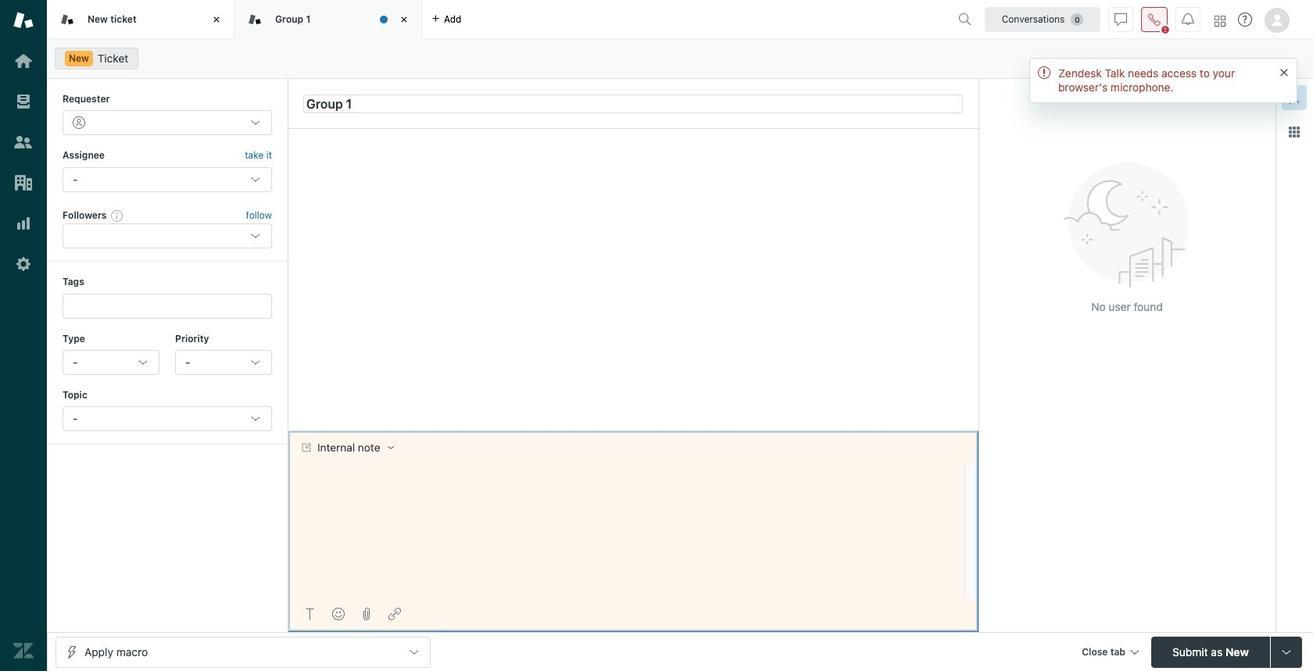 Task type: vqa. For each thing, say whether or not it's contained in the screenshot.
CONTENT-TITLE region
no



Task type: locate. For each thing, give the bounding box(es) containing it.
tabs tab list
[[47, 0, 952, 39]]

add link (cmd k) image
[[389, 608, 401, 621]]

get help image
[[1239, 13, 1253, 27]]

tab
[[47, 0, 235, 39], [235, 0, 422, 39]]

displays possible ticket submission types image
[[1281, 646, 1293, 659]]

admin image
[[13, 254, 34, 274]]

info on adding followers image
[[111, 210, 124, 222]]

views image
[[13, 91, 34, 112]]

Internal note composer text field
[[295, 465, 960, 498]]

notifications image
[[1182, 13, 1195, 25]]

close image
[[396, 12, 412, 27]]

Subject field
[[303, 94, 963, 113]]

customer context image
[[1289, 91, 1301, 104]]

zendesk image
[[13, 641, 34, 661]]



Task type: describe. For each thing, give the bounding box(es) containing it.
get started image
[[13, 51, 34, 71]]

zendesk products image
[[1215, 15, 1226, 26]]

button displays agent's chat status as invisible. image
[[1115, 13, 1128, 25]]

main element
[[0, 0, 47, 672]]

1 tab from the left
[[47, 0, 235, 39]]

organizations image
[[13, 173, 34, 193]]

close image
[[209, 12, 224, 27]]

customers image
[[13, 132, 34, 152]]

insert emojis image
[[332, 608, 345, 621]]

format text image
[[304, 608, 317, 621]]

2 tab from the left
[[235, 0, 422, 39]]

apps image
[[1289, 126, 1301, 138]]

zendesk support image
[[13, 10, 34, 30]]

minimize composer image
[[627, 425, 640, 437]]

secondary element
[[47, 43, 1314, 74]]

add attachment image
[[360, 608, 373, 621]]

reporting image
[[13, 213, 34, 234]]



